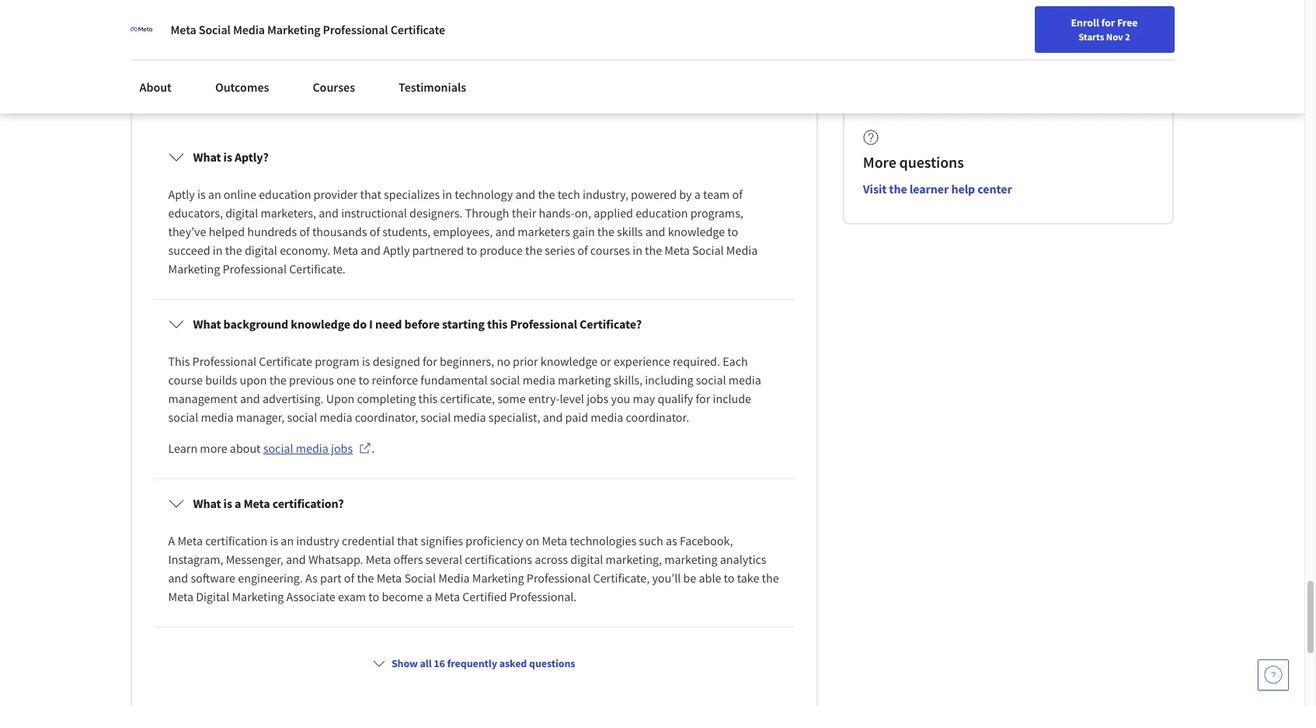 Task type: vqa. For each thing, say whether or not it's contained in the screenshot.
offers eight different certifications. The Associate Professional in Human Resources does not require any educational prerequisites, and you do not need any prior experience in HR to be eligible. This certification is ideal for entry-level candidates who want to advance in HRM. Its professional and senior certifications have both educational and experience requirements and would be suitable for someone who has already worked in HR. International and global options are available for anyone who works with companies outside of the US.
no



Task type: describe. For each thing, give the bounding box(es) containing it.
social down 'advertising.'
[[287, 410, 317, 425]]

media inside "link"
[[296, 441, 329, 456]]

the right courses
[[645, 243, 662, 258]]

the up courses
[[597, 224, 615, 239]]

more
[[863, 152, 896, 172]]

required.
[[673, 354, 720, 369]]

educators,
[[168, 205, 223, 221]]

marketing inside aptly is an online education provider that specializes in technology and the tech industry, powered by a team of educators, digital marketers, and instructional designers. through their hands-on, applied education programs, they've helped hundreds of thousands of students, employees, and marketers gain the skills and knowledge to succeed in the digital economy. meta and aptly partnered to produce the series of courses in the meta social media marketing professional certificate.
[[168, 261, 220, 277]]

do
[[353, 316, 367, 332]]

social inside aptly is an online education provider that specializes in technology and the tech industry, powered by a team of educators, digital marketers, and instructional designers. through their hands-on, applied education programs, they've helped hundreds of thousands of students, employees, and marketers gain the skills and knowledge to succeed in the digital economy. meta and aptly partnered to produce the series of courses in the meta social media marketing professional certificate.
[[692, 243, 724, 258]]

to left take
[[724, 570, 735, 586]]

courses
[[313, 79, 355, 95]]

about link
[[130, 70, 181, 104]]

they've
[[168, 224, 206, 239]]

of inside a meta certification is an industry credential that signifies proficiency on meta technologies such as facebook, instagram, messenger, and whatsapp. meta offers several certifications across digital marketing, marketing analytics and software engineering. as part of the meta social media marketing professional certificate, you'll be able to take the meta digital marketing associate exam to become a meta certified professional.
[[344, 570, 354, 586]]

on,
[[575, 205, 591, 221]]

coordinator.
[[626, 410, 689, 425]]

marketing inside a meta certification is an industry credential that signifies proficiency on meta technologies such as facebook, instagram, messenger, and whatsapp. meta offers several certifications across digital marketing, marketing analytics and software engineering. as part of the meta social media marketing professional certificate, you'll be able to take the meta digital marketing associate exam to become a meta certified professional.
[[664, 552, 718, 567]]

is for what is a meta certification?
[[223, 496, 232, 511]]

their
[[512, 205, 536, 221]]

media down you
[[591, 410, 623, 425]]

0 vertical spatial education
[[259, 187, 311, 202]]

social down the certificate,
[[421, 410, 451, 425]]

able
[[699, 570, 721, 586]]

knowledge inside dropdown button
[[291, 316, 350, 332]]

english button
[[978, 0, 1072, 51]]

frequently asked questions
[[130, 57, 385, 85]]

1 horizontal spatial certificate
[[391, 22, 445, 37]]

media inside aptly is an online education provider that specializes in technology and the tech industry, powered by a team of educators, digital marketers, and instructional designers. through their hands-on, applied education programs, they've helped hundreds of thousands of students, employees, and marketers gain the skills and knowledge to succeed in the digital economy. meta and aptly partnered to produce the series of courses in the meta social media marketing professional certificate.
[[726, 243, 758, 258]]

professional inside dropdown button
[[510, 316, 577, 332]]

advertising.
[[263, 391, 324, 407]]

meta image
[[130, 19, 152, 40]]

of up economy.
[[299, 224, 310, 239]]

meta left digital
[[168, 589, 194, 605]]

is for what is aptly?
[[223, 149, 232, 165]]

thousands
[[312, 224, 367, 239]]

asked inside dropdown button
[[499, 657, 527, 671]]

social down required.
[[696, 372, 726, 388]]

marketers,
[[261, 205, 316, 221]]

16
[[434, 657, 445, 671]]

what is a meta certification? button
[[156, 482, 792, 525]]

entry-
[[528, 391, 560, 407]]

to down employees,
[[466, 243, 477, 258]]

media down management
[[201, 410, 234, 425]]

meta up across
[[542, 533, 567, 549]]

0 vertical spatial questions
[[294, 57, 385, 85]]

across
[[535, 552, 568, 567]]

media down the certificate,
[[453, 410, 486, 425]]

media up entry-
[[523, 372, 555, 388]]

that inside aptly is an online education provider that specializes in technology and the tech industry, powered by a team of educators, digital marketers, and instructional designers. through their hands-on, applied education programs, they've helped hundreds of thousands of students, employees, and marketers gain the skills and knowledge to succeed in the digital economy. meta and aptly partnered to produce the series of courses in the meta social media marketing professional certificate.
[[360, 187, 381, 202]]

industry
[[296, 533, 339, 549]]

digital inside a meta certification is an industry credential that signifies proficiency on meta technologies such as facebook, instagram, messenger, and whatsapp. meta offers several certifications across digital marketing, marketing analytics and software engineering. as part of the meta social media marketing professional certificate, you'll be able to take the meta digital marketing associate exam to become a meta certified professional.
[[571, 552, 603, 567]]

0 vertical spatial media
[[233, 22, 265, 37]]

a inside a meta certification is an industry credential that signifies proficiency on meta technologies such as facebook, instagram, messenger, and whatsapp. meta offers several certifications across digital marketing, marketing analytics and software engineering. as part of the meta social media marketing professional certificate, you'll be able to take the meta digital marketing associate exam to become a meta certified professional.
[[426, 589, 432, 605]]

become
[[382, 589, 423, 605]]

engineering.
[[238, 570, 303, 586]]

help
[[951, 181, 975, 197]]

hundreds
[[247, 224, 297, 239]]

professional up the courses link
[[323, 22, 388, 37]]

what for what is aptly?
[[193, 149, 221, 165]]

a inside dropdown button
[[235, 496, 241, 511]]

certificate,
[[440, 391, 495, 407]]

that inside a meta certification is an industry credential that signifies proficiency on meta technologies such as facebook, instagram, messenger, and whatsapp. meta offers several certifications across digital marketing, marketing analytics and software engineering. as part of the meta social media marketing professional certificate, you'll be able to take the meta digital marketing associate exam to become a meta certified professional.
[[397, 533, 418, 549]]

tech
[[558, 187, 580, 202]]

certifications
[[465, 552, 532, 567]]

certification
[[205, 533, 268, 549]]

courses link
[[303, 70, 364, 104]]

the down helped
[[225, 243, 242, 258]]

prior
[[513, 354, 538, 369]]

the up the hands-
[[538, 187, 555, 202]]

social down management
[[168, 410, 198, 425]]

testimonials
[[399, 79, 466, 95]]

credential
[[342, 533, 394, 549]]

marketing down engineering.
[[232, 589, 284, 605]]

professional inside a meta certification is an industry credential that signifies proficiency on meta technologies such as facebook, instagram, messenger, and whatsapp. meta offers several certifications across digital marketing, marketing analytics and software engineering. as part of the meta social media marketing professional certificate, you'll be able to take the meta digital marketing associate exam to become a meta certified professional.
[[527, 570, 591, 586]]

produce
[[480, 243, 523, 258]]

help center image
[[1264, 666, 1283, 685]]

opens in a new tab image
[[359, 442, 372, 455]]

media down upon
[[320, 410, 352, 425]]

several
[[425, 552, 462, 567]]

knowledge inside aptly is an online education provider that specializes in technology and the tech industry, powered by a team of educators, digital marketers, and instructional designers. through their hands-on, applied education programs, they've helped hundreds of thousands of students, employees, and marketers gain the skills and knowledge to succeed in the digital economy. meta and aptly partnered to produce the series of courses in the meta social media marketing professional certificate.
[[668, 224, 725, 239]]

this
[[168, 354, 190, 369]]

marketing inside this professional certificate program is designed for beginners, no prior knowledge or experience required. each course builds upon the previous one to reinforce fundamental social media marketing skills, including social media management and advertising. upon completing this certificate, some entry-level jobs you may qualify for include social media manager, social media coordinator, social media specialist, and paid media coordinator.
[[558, 372, 611, 388]]

digital
[[196, 589, 229, 605]]

take
[[737, 570, 759, 586]]

may
[[633, 391, 655, 407]]

technologies
[[570, 533, 636, 549]]

as
[[666, 533, 677, 549]]

show all 16 frequently asked questions
[[392, 657, 575, 671]]

signifies
[[421, 533, 463, 549]]

what is a meta certification?
[[193, 496, 344, 511]]

and down upon
[[240, 391, 260, 407]]

collapsed list
[[150, 130, 798, 706]]

messenger,
[[226, 552, 283, 567]]

facebook,
[[680, 533, 733, 549]]

part
[[320, 570, 342, 586]]

each
[[723, 354, 748, 369]]

visit the learner help center
[[863, 181, 1012, 197]]

of right team
[[732, 187, 743, 202]]

what background knowledge do i need before starting this professional certificate?
[[193, 316, 642, 332]]

and down provider
[[319, 205, 339, 221]]

nov
[[1106, 30, 1123, 43]]

an inside a meta certification is an industry credential that signifies proficiency on meta technologies such as facebook, instagram, messenger, and whatsapp. meta offers several certifications across digital marketing, marketing analytics and software engineering. as part of the meta social media marketing professional certificate, you'll be able to take the meta digital marketing associate exam to become a meta certified professional.
[[281, 533, 294, 549]]

experience
[[614, 354, 670, 369]]

industry,
[[583, 187, 629, 202]]

courses
[[590, 243, 630, 258]]

completing
[[357, 391, 416, 407]]

knowledge inside this professional certificate program is designed for beginners, no prior knowledge or experience required. each course builds upon the previous one to reinforce fundamental social media marketing skills, including social media management and advertising. upon completing this certificate, some entry-level jobs you may qualify for include social media manager, social media coordinator, social media specialist, and paid media coordinator.
[[541, 354, 598, 369]]

this inside the what background knowledge do i need before starting this professional certificate? dropdown button
[[487, 316, 508, 332]]

skills,
[[613, 372, 643, 388]]

about
[[230, 441, 261, 456]]

meta down thousands
[[333, 243, 358, 258]]

upon
[[240, 372, 267, 388]]

and right skills
[[645, 224, 665, 239]]

exam
[[338, 589, 366, 605]]

social down no
[[490, 372, 520, 388]]

whatsapp.
[[308, 552, 363, 567]]

students,
[[382, 224, 431, 239]]

upon
[[326, 391, 355, 407]]

starting
[[442, 316, 485, 332]]

1 vertical spatial digital
[[245, 243, 277, 258]]

professional inside this professional certificate program is designed for beginners, no prior knowledge or experience required. each course builds upon the previous one to reinforce fundamental social media marketing skills, including social media management and advertising. upon completing this certificate, some entry-level jobs you may qualify for include social media manager, social media coordinator, social media specialist, and paid media coordinator.
[[192, 354, 256, 369]]

meta inside dropdown button
[[244, 496, 270, 511]]

meta up become
[[377, 570, 402, 586]]

applied
[[594, 205, 633, 221]]

all
[[420, 657, 432, 671]]

as
[[305, 570, 318, 586]]

marketing,
[[606, 552, 662, 567]]

frequently
[[130, 57, 231, 85]]

paid
[[565, 410, 588, 425]]

include
[[713, 391, 751, 407]]

and down entry-
[[543, 410, 563, 425]]

meta left certified
[[435, 589, 460, 605]]

previous
[[289, 372, 334, 388]]

and down thousands
[[361, 243, 381, 258]]

the right take
[[762, 570, 779, 586]]

and up as
[[286, 552, 306, 567]]

and down instagram,
[[168, 570, 188, 586]]

aptly is an online education provider that specializes in technology and the tech industry, powered by a team of educators, digital marketers, and instructional designers. through their hands-on, applied education programs, they've helped hundreds of thousands of students, employees, and marketers gain the skills and knowledge to succeed in the digital economy. meta and aptly partnered to produce the series of courses in the meta social media marketing professional certificate.
[[168, 187, 760, 277]]

including
[[645, 372, 694, 388]]

gain
[[573, 224, 595, 239]]

0 horizontal spatial for
[[423, 354, 437, 369]]



Task type: locate. For each thing, give the bounding box(es) containing it.
or
[[600, 354, 611, 369]]

testimonials link
[[389, 70, 476, 104]]

0 vertical spatial certificate
[[391, 22, 445, 37]]

through
[[465, 205, 509, 221]]

is inside this professional certificate program is designed for beginners, no prior knowledge or experience required. each course builds upon the previous one to reinforce fundamental social media marketing skills, including social media management and advertising. upon completing this certificate, some entry-level jobs you may qualify for include social media manager, social media coordinator, social media specialist, and paid media coordinator.
[[362, 354, 370, 369]]

an left industry
[[281, 533, 294, 549]]

0 vertical spatial digital
[[226, 205, 258, 221]]

this inside this professional certificate program is designed for beginners, no prior knowledge or experience required. each course builds upon the previous one to reinforce fundamental social media marketing skills, including social media management and advertising. upon completing this certificate, some entry-level jobs you may qualify for include social media manager, social media coordinator, social media specialist, and paid media coordinator.
[[418, 391, 438, 407]]

series
[[545, 243, 575, 258]]

is inside a meta certification is an industry credential that signifies proficiency on meta technologies such as facebook, instagram, messenger, and whatsapp. meta offers several certifications across digital marketing, marketing analytics and software engineering. as part of the meta social media marketing professional certificate, you'll be able to take the meta digital marketing associate exam to become a meta certified professional.
[[270, 533, 278, 549]]

offers
[[394, 552, 423, 567]]

marketing down succeed
[[168, 261, 220, 277]]

1 vertical spatial a
[[235, 496, 241, 511]]

this right starting
[[487, 316, 508, 332]]

professional down hundreds
[[223, 261, 287, 277]]

a right the by
[[694, 187, 701, 202]]

aptly down students, at the top of the page
[[383, 243, 410, 258]]

the up 'advertising.'
[[269, 372, 287, 388]]

hands-
[[539, 205, 575, 221]]

jobs left opens in a new tab icon
[[331, 441, 353, 456]]

0 horizontal spatial asked
[[235, 57, 290, 85]]

professional up builds
[[192, 354, 256, 369]]

2 horizontal spatial in
[[633, 243, 642, 258]]

marketing up level
[[558, 372, 611, 388]]

you'll
[[652, 570, 681, 586]]

you
[[611, 391, 630, 407]]

media down each
[[729, 372, 761, 388]]

knowledge
[[668, 224, 725, 239], [291, 316, 350, 332], [541, 354, 598, 369]]

meta right a
[[177, 533, 203, 549]]

0 vertical spatial jobs
[[587, 391, 609, 407]]

meta
[[171, 22, 196, 37], [333, 243, 358, 258], [665, 243, 690, 258], [244, 496, 270, 511], [177, 533, 203, 549], [542, 533, 567, 549], [366, 552, 391, 567], [377, 570, 402, 586], [168, 589, 194, 605], [435, 589, 460, 605]]

to down programs,
[[727, 224, 738, 239]]

digital down hundreds
[[245, 243, 277, 258]]

and up the produce
[[495, 224, 515, 239]]

before
[[404, 316, 440, 332]]

0 horizontal spatial in
[[213, 243, 223, 258]]

2
[[1125, 30, 1130, 43]]

0 horizontal spatial knowledge
[[291, 316, 350, 332]]

by
[[679, 187, 692, 202]]

knowledge left do
[[291, 316, 350, 332]]

certified
[[462, 589, 507, 605]]

instructional
[[341, 205, 407, 221]]

1 horizontal spatial an
[[281, 533, 294, 549]]

jobs inside this professional certificate program is designed for beginners, no prior knowledge or experience required. each course builds upon the previous one to reinforce fundamental social media marketing skills, including social media management and advertising. upon completing this certificate, some entry-level jobs you may qualify for include social media manager, social media coordinator, social media specialist, and paid media coordinator.
[[587, 391, 609, 407]]

questions down professional.
[[529, 657, 575, 671]]

manager,
[[236, 410, 285, 425]]

2 what from the top
[[193, 316, 221, 332]]

digital down online
[[226, 205, 258, 221]]

media inside a meta certification is an industry credential that signifies proficiency on meta technologies such as facebook, instagram, messenger, and whatsapp. meta offers several certifications across digital marketing, marketing analytics and software engineering. as part of the meta social media marketing professional certificate, you'll be able to take the meta digital marketing associate exam to become a meta certified professional.
[[438, 570, 470, 586]]

be
[[683, 570, 696, 586]]

2 horizontal spatial media
[[726, 243, 758, 258]]

is up certification
[[223, 496, 232, 511]]

what inside what is a meta certification? dropdown button
[[193, 496, 221, 511]]

1 horizontal spatial that
[[397, 533, 418, 549]]

0 horizontal spatial education
[[259, 187, 311, 202]]

1 horizontal spatial in
[[442, 187, 452, 202]]

more
[[200, 441, 227, 456]]

1 horizontal spatial asked
[[499, 657, 527, 671]]

of down the gain
[[578, 243, 588, 258]]

1 horizontal spatial questions
[[529, 657, 575, 671]]

is up educators,
[[197, 187, 206, 202]]

that up instructional
[[360, 187, 381, 202]]

for up fundamental
[[423, 354, 437, 369]]

professional down across
[[527, 570, 591, 586]]

digital down technologies
[[571, 552, 603, 567]]

1 vertical spatial marketing
[[664, 552, 718, 567]]

1 horizontal spatial media
[[438, 570, 470, 586]]

the up exam
[[357, 570, 374, 586]]

1 horizontal spatial knowledge
[[541, 354, 598, 369]]

media down programs,
[[726, 243, 758, 258]]

media
[[523, 372, 555, 388], [729, 372, 761, 388], [201, 410, 234, 425], [320, 410, 352, 425], [453, 410, 486, 425], [591, 410, 623, 425], [296, 441, 329, 456]]

fundamental
[[421, 372, 488, 388]]

1 horizontal spatial education
[[636, 205, 688, 221]]

frequently
[[447, 657, 497, 671]]

2 horizontal spatial questions
[[899, 152, 964, 172]]

skills
[[617, 224, 643, 239]]

to right one
[[359, 372, 369, 388]]

0 vertical spatial this
[[487, 316, 508, 332]]

beginners,
[[440, 354, 494, 369]]

1 horizontal spatial jobs
[[587, 391, 609, 407]]

what is aptly?
[[193, 149, 269, 165]]

jobs
[[587, 391, 609, 407], [331, 441, 353, 456]]

qualify
[[658, 391, 693, 407]]

outcomes
[[215, 79, 269, 95]]

1 vertical spatial that
[[397, 533, 418, 549]]

what inside dropdown button
[[193, 316, 221, 332]]

online
[[224, 187, 256, 202]]

0 vertical spatial that
[[360, 187, 381, 202]]

in
[[442, 187, 452, 202], [213, 243, 223, 258], [633, 243, 642, 258]]

aptly up educators,
[[168, 187, 195, 202]]

0 horizontal spatial marketing
[[558, 372, 611, 388]]

1 horizontal spatial this
[[487, 316, 508, 332]]

is left aptly?
[[223, 149, 232, 165]]

0 vertical spatial what
[[193, 149, 221, 165]]

1 vertical spatial an
[[281, 533, 294, 549]]

enroll for free starts nov 2
[[1071, 16, 1138, 43]]

professional inside aptly is an online education provider that specializes in technology and the tech industry, powered by a team of educators, digital marketers, and instructional designers. through their hands-on, applied education programs, they've helped hundreds of thousands of students, employees, and marketers gain the skills and knowledge to succeed in the digital economy. meta and aptly partnered to produce the series of courses in the meta social media marketing professional certificate.
[[223, 261, 287, 277]]

is inside what is aptly? dropdown button
[[223, 149, 232, 165]]

starts
[[1079, 30, 1104, 43]]

0 horizontal spatial social
[[199, 22, 231, 37]]

what for what is a meta certification?
[[193, 496, 221, 511]]

this down fundamental
[[418, 391, 438, 407]]

and
[[516, 187, 536, 202], [319, 205, 339, 221], [495, 224, 515, 239], [645, 224, 665, 239], [361, 243, 381, 258], [240, 391, 260, 407], [543, 410, 563, 425], [286, 552, 306, 567], [168, 570, 188, 586]]

software
[[191, 570, 235, 586]]

0 vertical spatial knowledge
[[668, 224, 725, 239]]

0 horizontal spatial an
[[208, 187, 221, 202]]

1 vertical spatial certificate
[[259, 354, 312, 369]]

social right about
[[263, 441, 293, 456]]

about
[[139, 79, 172, 95]]

an left online
[[208, 187, 221, 202]]

asked down meta social media marketing professional certificate
[[235, 57, 290, 85]]

need
[[375, 316, 402, 332]]

a right become
[[426, 589, 432, 605]]

center
[[978, 181, 1012, 197]]

associate
[[286, 589, 336, 605]]

marketing up the "frequently asked questions"
[[267, 22, 321, 37]]

certificate up the previous
[[259, 354, 312, 369]]

marketing up "be"
[[664, 552, 718, 567]]

social down offers
[[404, 570, 436, 586]]

of down instructional
[[370, 224, 380, 239]]

1 vertical spatial what
[[193, 316, 221, 332]]

show
[[392, 657, 418, 671]]

1 vertical spatial social
[[692, 243, 724, 258]]

0 vertical spatial marketing
[[558, 372, 611, 388]]

enroll
[[1071, 16, 1099, 30]]

learn more about
[[168, 441, 263, 456]]

meta down the by
[[665, 243, 690, 258]]

professional.
[[510, 589, 577, 605]]

what
[[193, 149, 221, 165], [193, 316, 221, 332], [193, 496, 221, 511]]

2 vertical spatial a
[[426, 589, 432, 605]]

to right exam
[[369, 589, 379, 605]]

powered
[[631, 187, 677, 202]]

the inside this professional certificate program is designed for beginners, no prior knowledge or experience required. each course builds upon the previous one to reinforce fundamental social media marketing skills, including social media management and advertising. upon completing this certificate, some entry-level jobs you may qualify for include social media manager, social media coordinator, social media specialist, and paid media coordinator.
[[269, 372, 287, 388]]

social up frequently
[[199, 22, 231, 37]]

0 vertical spatial an
[[208, 187, 221, 202]]

0 vertical spatial a
[[694, 187, 701, 202]]

employees,
[[433, 224, 493, 239]]

what up certification
[[193, 496, 221, 511]]

is for aptly is an online education provider that specializes in technology and the tech industry, powered by a team of educators, digital marketers, and instructional designers. through their hands-on, applied education programs, they've helped hundreds of thousands of students, employees, and marketers gain the skills and knowledge to succeed in the digital economy. meta and aptly partnered to produce the series of courses in the meta social media marketing professional certificate.
[[197, 187, 206, 202]]

economy.
[[280, 243, 330, 258]]

2 vertical spatial social
[[404, 570, 436, 586]]

programs,
[[690, 205, 743, 221]]

visit the learner help center link
[[863, 181, 1012, 197]]

0 horizontal spatial this
[[418, 391, 438, 407]]

0 horizontal spatial certificate
[[259, 354, 312, 369]]

in up 'designers.'
[[442, 187, 452, 202]]

0 horizontal spatial media
[[233, 22, 265, 37]]

of right 'part'
[[344, 570, 354, 586]]

provider
[[314, 187, 358, 202]]

some
[[497, 391, 526, 407]]

marketing down certifications
[[472, 570, 524, 586]]

1 horizontal spatial marketing
[[664, 552, 718, 567]]

the down marketers
[[525, 243, 542, 258]]

2 horizontal spatial for
[[1101, 16, 1115, 30]]

for up nov
[[1101, 16, 1115, 30]]

questions up learner on the top of the page
[[899, 152, 964, 172]]

for inside enroll for free starts nov 2
[[1101, 16, 1115, 30]]

1 what from the top
[[193, 149, 221, 165]]

is right program
[[362, 354, 370, 369]]

2 vertical spatial for
[[696, 391, 710, 407]]

0 vertical spatial aptly
[[168, 187, 195, 202]]

0 horizontal spatial that
[[360, 187, 381, 202]]

1 vertical spatial media
[[726, 243, 758, 258]]

education down "powered"
[[636, 205, 688, 221]]

1 vertical spatial questions
[[899, 152, 964, 172]]

1 horizontal spatial a
[[426, 589, 432, 605]]

i
[[369, 316, 373, 332]]

0 horizontal spatial questions
[[294, 57, 385, 85]]

None search field
[[221, 10, 594, 41]]

knowledge left or at the bottom left
[[541, 354, 598, 369]]

certificate inside this professional certificate program is designed for beginners, no prior knowledge or experience required. each course builds upon the previous one to reinforce fundamental social media marketing skills, including social media management and advertising. upon completing this certificate, some entry-level jobs you may qualify for include social media manager, social media coordinator, social media specialist, and paid media coordinator.
[[259, 354, 312, 369]]

2 vertical spatial questions
[[529, 657, 575, 671]]

marketing
[[558, 372, 611, 388], [664, 552, 718, 567]]

a inside aptly is an online education provider that specializes in technology and the tech industry, powered by a team of educators, digital marketers, and instructional designers. through their hands-on, applied education programs, they've helped hundreds of thousands of students, employees, and marketers gain the skills and knowledge to succeed in the digital economy. meta and aptly partnered to produce the series of courses in the meta social media marketing professional certificate.
[[694, 187, 701, 202]]

and up their
[[516, 187, 536, 202]]

2 horizontal spatial a
[[694, 187, 701, 202]]

in down skills
[[633, 243, 642, 258]]

media left opens in a new tab icon
[[296, 441, 329, 456]]

is inside aptly is an online education provider that specializes in technology and the tech industry, powered by a team of educators, digital marketers, and instructional designers. through their hands-on, applied education programs, they've helped hundreds of thousands of students, employees, and marketers gain the skills and knowledge to succeed in the digital economy. meta and aptly partnered to produce the series of courses in the meta social media marketing professional certificate.
[[197, 187, 206, 202]]

1 vertical spatial asked
[[499, 657, 527, 671]]

for right qualify
[[696, 391, 710, 407]]

to inside this professional certificate program is designed for beginners, no prior knowledge or experience required. each course builds upon the previous one to reinforce fundamental social media marketing skills, including social media management and advertising. upon completing this certificate, some entry-level jobs you may qualify for include social media manager, social media coordinator, social media specialist, and paid media coordinator.
[[359, 372, 369, 388]]

certificate.
[[289, 261, 346, 277]]

meta down credential
[[366, 552, 391, 567]]

is inside what is a meta certification? dropdown button
[[223, 496, 232, 511]]

this
[[487, 316, 508, 332], [418, 391, 438, 407]]

1 vertical spatial education
[[636, 205, 688, 221]]

social media jobs
[[263, 441, 353, 456]]

what for what background knowledge do i need before starting this professional certificate?
[[193, 316, 221, 332]]

1 horizontal spatial for
[[696, 391, 710, 407]]

social media jobs link
[[263, 439, 372, 458]]

media
[[233, 22, 265, 37], [726, 243, 758, 258], [438, 570, 470, 586]]

level
[[560, 391, 584, 407]]

questions down meta social media marketing professional certificate
[[294, 57, 385, 85]]

.
[[372, 441, 375, 456]]

certificate?
[[580, 316, 642, 332]]

1 vertical spatial aptly
[[383, 243, 410, 258]]

certificate up testimonials link
[[391, 22, 445, 37]]

questions inside dropdown button
[[529, 657, 575, 671]]

2 horizontal spatial social
[[692, 243, 724, 258]]

show notifications image
[[1095, 19, 1113, 38]]

in down helped
[[213, 243, 223, 258]]

the right visit
[[889, 181, 907, 197]]

0 vertical spatial for
[[1101, 16, 1115, 30]]

is up messenger,
[[270, 533, 278, 549]]

that up offers
[[397, 533, 418, 549]]

technology
[[455, 187, 513, 202]]

outcomes link
[[206, 70, 278, 104]]

0 horizontal spatial a
[[235, 496, 241, 511]]

what left background
[[193, 316, 221, 332]]

1 horizontal spatial aptly
[[383, 243, 410, 258]]

meta up frequently
[[171, 22, 196, 37]]

1 horizontal spatial social
[[404, 570, 436, 586]]

an inside aptly is an online education provider that specializes in technology and the tech industry, powered by a team of educators, digital marketers, and instructional designers. through their hands-on, applied education programs, they've helped hundreds of thousands of students, employees, and marketers gain the skills and knowledge to succeed in the digital economy. meta and aptly partnered to produce the series of courses in the meta social media marketing professional certificate.
[[208, 187, 221, 202]]

education up marketers,
[[259, 187, 311, 202]]

learner
[[910, 181, 949, 197]]

media up the "frequently asked questions"
[[233, 22, 265, 37]]

2 horizontal spatial knowledge
[[668, 224, 725, 239]]

2 vertical spatial media
[[438, 570, 470, 586]]

media down several
[[438, 570, 470, 586]]

certificate,
[[593, 570, 650, 586]]

specializes
[[384, 187, 440, 202]]

a
[[694, 187, 701, 202], [235, 496, 241, 511], [426, 589, 432, 605]]

0 vertical spatial asked
[[235, 57, 290, 85]]

1 vertical spatial for
[[423, 354, 437, 369]]

proficiency
[[466, 533, 523, 549]]

2 vertical spatial what
[[193, 496, 221, 511]]

2 vertical spatial digital
[[571, 552, 603, 567]]

specialist,
[[489, 410, 540, 425]]

social inside "link"
[[263, 441, 293, 456]]

professional up prior in the left of the page
[[510, 316, 577, 332]]

2 vertical spatial knowledge
[[541, 354, 598, 369]]

social inside a meta certification is an industry credential that signifies proficiency on meta technologies such as facebook, instagram, messenger, and whatsapp. meta offers several certifications across digital marketing, marketing analytics and software engineering. as part of the meta social media marketing professional certificate, you'll be able to take the meta digital marketing associate exam to become a meta certified professional.
[[404, 570, 436, 586]]

knowledge down programs,
[[668, 224, 725, 239]]

no
[[497, 354, 510, 369]]

0 horizontal spatial aptly
[[168, 187, 195, 202]]

1 vertical spatial knowledge
[[291, 316, 350, 332]]

asked right frequently at the bottom left
[[499, 657, 527, 671]]

learn
[[168, 441, 197, 456]]

what inside what is aptly? dropdown button
[[193, 149, 221, 165]]

1 vertical spatial this
[[418, 391, 438, 407]]

reinforce
[[372, 372, 418, 388]]

0 vertical spatial social
[[199, 22, 231, 37]]

1 vertical spatial jobs
[[331, 441, 353, 456]]

3 what from the top
[[193, 496, 221, 511]]

free
[[1117, 16, 1138, 30]]

jobs inside social media jobs "link"
[[331, 441, 353, 456]]

0 horizontal spatial jobs
[[331, 441, 353, 456]]



